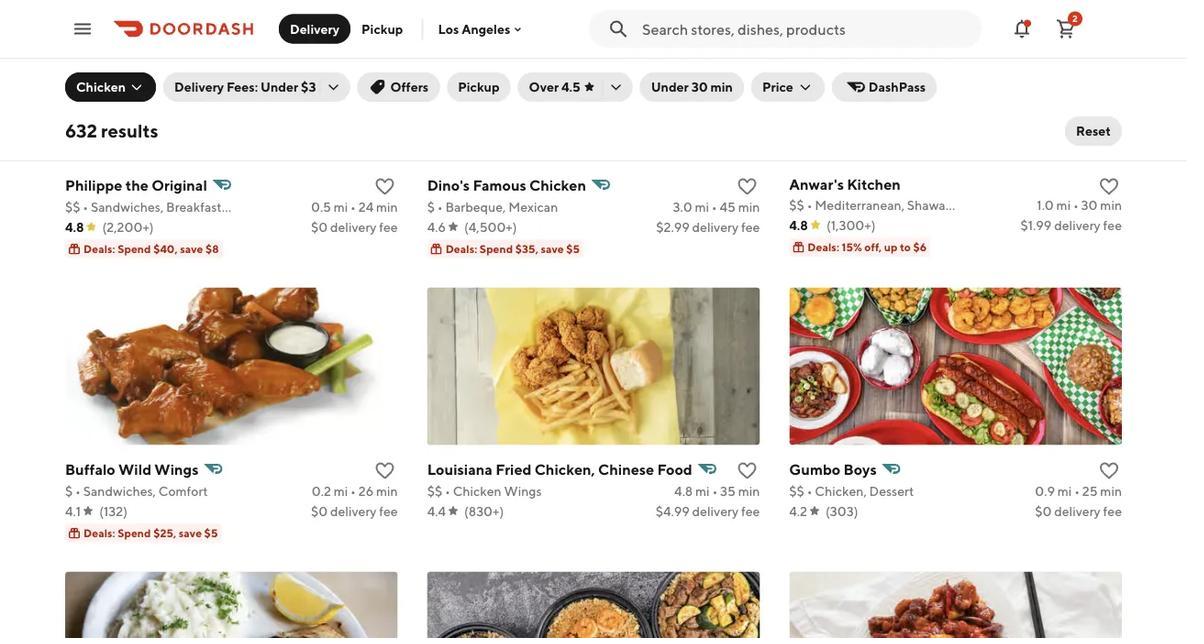 Task type: describe. For each thing, give the bounding box(es) containing it.
• down gumbo
[[807, 484, 813, 499]]

sandwiches, for wild
[[83, 484, 156, 499]]

0 horizontal spatial pickup button
[[351, 14, 414, 44]]

save for original
[[180, 243, 203, 256]]

$​0 delivery fee down 0.9 mi • 25 min at the bottom right
[[1035, 504, 1122, 519]]

spend for wild
[[118, 527, 151, 540]]

spend for the
[[118, 243, 151, 256]]

chicken, for •
[[815, 484, 867, 499]]

click to add this store to your saved list image for louisiana fried chicken, chinese food
[[736, 460, 758, 482]]

save for wings
[[179, 527, 202, 540]]

min for dino's famous chicken
[[738, 199, 760, 214]]

1 horizontal spatial pickup button
[[447, 73, 511, 102]]

25
[[1083, 484, 1098, 499]]

$ for buffalo wild wings
[[65, 484, 73, 499]]

chinese
[[598, 461, 655, 478]]

fees:
[[227, 79, 258, 95]]

(1,300+)
[[827, 218, 876, 233]]

3.0 mi • 45 min
[[673, 199, 760, 214]]

save for chicken
[[541, 243, 564, 256]]

4.2
[[790, 504, 808, 519]]

comfort
[[159, 484, 208, 499]]

$$ • chicken, dessert
[[790, 484, 914, 499]]

deals: 15% off, up to $6
[[808, 241, 927, 254]]

shawarma
[[907, 197, 968, 213]]

$4.99 delivery fee
[[656, 504, 760, 519]]

35
[[720, 484, 736, 499]]

over
[[529, 79, 559, 95]]

the
[[126, 176, 149, 194]]

$​0 down the 0.9
[[1035, 504, 1052, 519]]

delivery down 1.0 mi • 30 min
[[1055, 218, 1101, 233]]

• left 25
[[1075, 484, 1080, 499]]

• down anwar's at the right top
[[807, 197, 813, 213]]

price
[[763, 79, 794, 95]]

$5 for buffalo wild wings
[[204, 527, 218, 540]]

mi for philippe the original
[[334, 199, 348, 214]]

2 button
[[1048, 11, 1085, 47]]

dessert
[[870, 484, 914, 499]]

click to add this store to your saved list image for wings
[[374, 460, 396, 482]]

mi for louisiana fried chicken, chinese food
[[696, 484, 710, 499]]

0.9 mi • 25 min
[[1035, 484, 1122, 499]]

delivery for gumbo boys
[[1055, 504, 1101, 519]]

chicken for $$ • chicken wings
[[453, 484, 502, 499]]

$ for dino's famous chicken
[[427, 199, 435, 214]]

gumbo boys
[[790, 461, 877, 478]]

barbeque,
[[445, 199, 506, 214]]

2
[[1073, 13, 1078, 24]]

mi for dino's famous chicken
[[695, 199, 709, 214]]

0.9
[[1035, 484, 1055, 499]]

price button
[[752, 73, 825, 102]]

delivery for delivery fees: under $3
[[174, 79, 224, 95]]

632 results
[[65, 120, 158, 142]]

$1.99
[[1021, 218, 1052, 233]]

delivery for louisiana fried chicken, chinese food
[[692, 504, 739, 519]]

min inside button
[[711, 79, 733, 95]]

$1.99 delivery fee
[[1021, 218, 1122, 233]]

• left the 24
[[351, 199, 356, 214]]

buffalo
[[65, 461, 115, 478]]

$​0 for wings
[[311, 504, 328, 519]]

min up the $1.99 delivery fee
[[1101, 197, 1122, 213]]

(830+)
[[464, 504, 504, 519]]

to
[[900, 241, 911, 254]]

click to add this store to your saved list image for philippe the original
[[374, 176, 396, 198]]

$​0 for original
[[311, 219, 328, 235]]

results
[[101, 120, 158, 142]]

chicken for dino's famous chicken
[[530, 176, 586, 194]]

fee down 1.0 mi • 30 min
[[1104, 218, 1122, 233]]

$8
[[206, 243, 219, 256]]

$6
[[914, 241, 927, 254]]

fee for gumbo boys
[[1104, 504, 1122, 519]]

0.5 mi • 24 min
[[311, 199, 398, 214]]

deals: for dino's famous chicken
[[446, 243, 478, 256]]

up
[[884, 241, 898, 254]]

under 30 min button
[[640, 73, 744, 102]]

dino's
[[427, 176, 470, 194]]

off,
[[865, 241, 882, 254]]

2 horizontal spatial click to add this store to your saved list image
[[1099, 176, 1121, 198]]

1.0
[[1037, 197, 1054, 213]]

$40,
[[153, 243, 178, 256]]

$$ • chicken wings
[[427, 484, 542, 499]]

0.5
[[311, 199, 331, 214]]

30 inside button
[[692, 79, 708, 95]]

breakfast
[[166, 199, 222, 214]]

1 horizontal spatial wings
[[504, 484, 542, 499]]

deals: spend $40, save $8
[[84, 243, 219, 256]]

• left the 45 at right
[[712, 199, 717, 214]]

dashpass button
[[832, 73, 937, 102]]

(132)
[[99, 504, 128, 519]]

4.8 for $$ • sandwiches, breakfast & brunch
[[65, 219, 84, 235]]

wild
[[118, 461, 152, 478]]

brunch
[[235, 199, 278, 214]]

under 30 min
[[651, 79, 733, 95]]

4.8 mi • 35 min
[[675, 484, 760, 499]]

$ • barbeque, mexican
[[427, 199, 558, 214]]

louisiana
[[427, 461, 493, 478]]

$25,
[[153, 527, 176, 540]]

over 4.5 button
[[518, 73, 633, 102]]

fee for louisiana fried chicken, chinese food
[[741, 504, 760, 519]]

spend for famous
[[480, 243, 513, 256]]

1 vertical spatial 30
[[1082, 197, 1098, 213]]

delivery button
[[279, 14, 351, 44]]

click to add this store to your saved list image for chicken
[[736, 176, 758, 198]]

$ • sandwiches, comfort
[[65, 484, 208, 499]]

fee for buffalo wild wings
[[379, 504, 398, 519]]



Task type: locate. For each thing, give the bounding box(es) containing it.
delivery fees: under $3
[[174, 79, 316, 95]]

delivery for delivery
[[290, 21, 340, 36]]

deals: down (132)
[[84, 527, 115, 540]]

fried
[[496, 461, 532, 478]]

2 vertical spatial chicken
[[453, 484, 502, 499]]

fee for dino's famous chicken
[[741, 219, 760, 235]]

0 horizontal spatial click to add this store to your saved list image
[[374, 176, 396, 198]]

pickup down los angeles popup button
[[458, 79, 500, 95]]

(2,200+)
[[102, 219, 154, 235]]

• up 4.1 on the left of page
[[75, 484, 81, 499]]

0 vertical spatial sandwiches,
[[91, 199, 164, 214]]

mi right 1.0
[[1057, 197, 1071, 213]]

delivery up $3
[[290, 21, 340, 36]]

famous
[[473, 176, 527, 194]]

1 horizontal spatial 30
[[1082, 197, 1098, 213]]

sandwiches, for the
[[91, 199, 164, 214]]

1 vertical spatial sandwiches,
[[83, 484, 156, 499]]

louisiana fried chicken, chinese food
[[427, 461, 693, 478]]

deals: for philippe the original
[[84, 243, 115, 256]]

$$ for louisiana fried chicken, chinese food
[[427, 484, 443, 499]]

2 horizontal spatial 4.8
[[790, 218, 808, 233]]

2 horizontal spatial click to add this store to your saved list image
[[1099, 460, 1121, 482]]

delivery down 0.2 mi • 26 min
[[330, 504, 377, 519]]

1 horizontal spatial $5
[[566, 243, 580, 256]]

4.4
[[427, 504, 446, 519]]

under inside button
[[651, 79, 689, 95]]

open menu image
[[72, 18, 94, 40]]

click to add this store to your saved list image up the 0.5 mi • 24 min at the top of page
[[374, 176, 396, 198]]

spend
[[118, 243, 151, 256], [480, 243, 513, 256], [118, 527, 151, 540]]

deals: spend $25, save $5
[[84, 527, 218, 540]]

30 up the $1.99 delivery fee
[[1082, 197, 1098, 213]]

$$ down philippe
[[65, 199, 80, 214]]

45
[[720, 199, 736, 214]]

reset button
[[1066, 117, 1122, 146]]

4.6
[[427, 219, 446, 235]]

click to add this store to your saved list image up 4.8 mi • 35 min
[[736, 460, 758, 482]]

0 horizontal spatial chicken
[[76, 79, 126, 95]]

fee down 4.8 mi • 35 min
[[741, 504, 760, 519]]

over 4.5
[[529, 79, 581, 95]]

chicken, up (303)
[[815, 484, 867, 499]]

1 horizontal spatial delivery
[[290, 21, 340, 36]]

fee down 3.0 mi • 45 min
[[741, 219, 760, 235]]

$ up the 4.6
[[427, 199, 435, 214]]

delivery for philippe the original
[[330, 219, 377, 235]]

sandwiches,
[[91, 199, 164, 214], [83, 484, 156, 499]]

chicken up mexican
[[530, 176, 586, 194]]

1 horizontal spatial $
[[427, 199, 435, 214]]

$$ down anwar's at the right top
[[790, 197, 805, 213]]

angeles
[[462, 21, 511, 36]]

delivery left fees:
[[174, 79, 224, 95]]

mi right the 0.2
[[334, 484, 348, 499]]

offers button
[[357, 73, 440, 102]]

0 horizontal spatial 30
[[692, 79, 708, 95]]

$5 for dino's famous chicken
[[566, 243, 580, 256]]

2 under from the left
[[651, 79, 689, 95]]

4.5
[[562, 79, 581, 95]]

pickup up offers "button"
[[362, 21, 403, 36]]

1 vertical spatial delivery
[[174, 79, 224, 95]]

4.8 for $$ • mediterranean, shawarma
[[790, 218, 808, 233]]

philippe
[[65, 176, 123, 194]]

dashpass
[[869, 79, 926, 95]]

0 vertical spatial $
[[427, 199, 435, 214]]

• up 4.4
[[445, 484, 450, 499]]

$$ up 4.4
[[427, 484, 443, 499]]

kitchen
[[847, 175, 901, 193]]

deals: down (2,200+) at the left
[[84, 243, 115, 256]]

$
[[427, 199, 435, 214], [65, 484, 73, 499]]

under
[[261, 79, 298, 95], [651, 79, 689, 95]]

1 horizontal spatial click to add this store to your saved list image
[[736, 460, 758, 482]]

delivery
[[290, 21, 340, 36], [174, 79, 224, 95]]

4.8 up $4.99
[[675, 484, 693, 499]]

0 horizontal spatial delivery
[[174, 79, 224, 95]]

deals: for buffalo wild wings
[[84, 527, 115, 540]]

click to add this store to your saved list image up the $1.99 delivery fee
[[1099, 176, 1121, 198]]

offers
[[390, 79, 429, 95]]

deals: spend $35, save $5
[[446, 243, 580, 256]]

$2.99 delivery fee
[[656, 219, 760, 235]]

deals: left 15%
[[808, 241, 840, 254]]

• up the 4.6
[[437, 199, 443, 214]]

0 horizontal spatial under
[[261, 79, 298, 95]]

1 vertical spatial pickup button
[[447, 73, 511, 102]]

chicken inside button
[[76, 79, 126, 95]]

$5
[[566, 243, 580, 256], [204, 527, 218, 540]]

1 vertical spatial $5
[[204, 527, 218, 540]]

delivery for dino's famous chicken
[[692, 219, 739, 235]]

min for buffalo wild wings
[[376, 484, 398, 499]]

• left 35
[[713, 484, 718, 499]]

pickup
[[362, 21, 403, 36], [458, 79, 500, 95]]

&
[[224, 199, 233, 214]]

$​0 delivery fee down the 0.5 mi • 24 min at the top of page
[[311, 219, 398, 235]]

$ up 4.1 on the left of page
[[65, 484, 73, 499]]

anwar's
[[790, 175, 844, 193]]

632
[[65, 120, 97, 142]]

delivery
[[1055, 218, 1101, 233], [330, 219, 377, 235], [692, 219, 739, 235], [330, 504, 377, 519], [692, 504, 739, 519], [1055, 504, 1101, 519]]

delivery down 0.9 mi • 25 min at the bottom right
[[1055, 504, 1101, 519]]

$$ • sandwiches, breakfast & brunch
[[65, 199, 278, 214]]

2 horizontal spatial chicken
[[530, 176, 586, 194]]

min for philippe the original
[[376, 199, 398, 214]]

click to add this store to your saved list image up 0.9 mi • 25 min at the bottom right
[[1099, 460, 1121, 482]]

0 vertical spatial pickup
[[362, 21, 403, 36]]

original
[[152, 176, 207, 194]]

chicken, right 'fried'
[[535, 461, 595, 478]]

mi right 3.0
[[695, 199, 709, 214]]

los angeles button
[[438, 21, 525, 36]]

$5 right $25,
[[204, 527, 218, 540]]

0.2
[[312, 484, 331, 499]]

0 vertical spatial 30
[[692, 79, 708, 95]]

30
[[692, 79, 708, 95], [1082, 197, 1098, 213]]

philippe the original
[[65, 176, 207, 194]]

$3
[[301, 79, 316, 95]]

4.1
[[65, 504, 81, 519]]

min right 25
[[1101, 484, 1122, 499]]

$$
[[790, 197, 805, 213], [65, 199, 80, 214], [427, 484, 443, 499], [790, 484, 805, 499]]

1 vertical spatial chicken,
[[815, 484, 867, 499]]

delivery inside button
[[290, 21, 340, 36]]

0.2 mi • 26 min
[[312, 484, 398, 499]]

min for louisiana fried chicken, chinese food
[[738, 484, 760, 499]]

fee down 0.2 mi • 26 min
[[379, 504, 398, 519]]

gumbo
[[790, 461, 841, 478]]

fee down 0.9 mi • 25 min at the bottom right
[[1104, 504, 1122, 519]]

click to add this store to your saved list image
[[736, 176, 758, 198], [374, 460, 396, 482], [1099, 460, 1121, 482]]

chicken,
[[535, 461, 595, 478], [815, 484, 867, 499]]

0 horizontal spatial wings
[[155, 461, 199, 478]]

min left price
[[711, 79, 733, 95]]

1 horizontal spatial chicken,
[[815, 484, 867, 499]]

0 vertical spatial chicken,
[[535, 461, 595, 478]]

$​0 delivery fee for wings
[[311, 504, 398, 519]]

0 horizontal spatial chicken,
[[535, 461, 595, 478]]

delivery down 4.8 mi • 35 min
[[692, 504, 739, 519]]

save right $25,
[[179, 527, 202, 540]]

$$ • mediterranean, shawarma
[[790, 197, 968, 213]]

mexican
[[509, 199, 558, 214]]

min right the 45 at right
[[738, 199, 760, 214]]

deals: down the 4.6
[[446, 243, 478, 256]]

anwar's kitchen
[[790, 175, 901, 193]]

1 horizontal spatial chicken
[[453, 484, 502, 499]]

$​0 down the 0.2
[[311, 504, 328, 519]]

4.8 down philippe
[[65, 219, 84, 235]]

$​0 down 0.5
[[311, 219, 328, 235]]

0 horizontal spatial $
[[65, 484, 73, 499]]

los angeles
[[438, 21, 511, 36]]

save left $8
[[180, 243, 203, 256]]

deals:
[[808, 241, 840, 254], [84, 243, 115, 256], [446, 243, 478, 256], [84, 527, 115, 540]]

pickup button up offers "button"
[[351, 14, 414, 44]]

dino's famous chicken
[[427, 176, 586, 194]]

0 vertical spatial delivery
[[290, 21, 340, 36]]

1 horizontal spatial 4.8
[[675, 484, 693, 499]]

los
[[438, 21, 459, 36]]

4.8 down anwar's at the right top
[[790, 218, 808, 233]]

min right the 24
[[376, 199, 398, 214]]

$​0 delivery fee
[[311, 219, 398, 235], [311, 504, 398, 519], [1035, 504, 1122, 519]]

delivery for buffalo wild wings
[[330, 504, 377, 519]]

$$ for philippe the original
[[65, 199, 80, 214]]

min
[[711, 79, 733, 95], [1101, 197, 1122, 213], [376, 199, 398, 214], [738, 199, 760, 214], [376, 484, 398, 499], [738, 484, 760, 499], [1101, 484, 1122, 499]]

$​0 delivery fee down 0.2 mi • 26 min
[[311, 504, 398, 519]]

$$ for gumbo boys
[[790, 484, 805, 499]]

chicken, for fried
[[535, 461, 595, 478]]

chicken up the (830+)
[[453, 484, 502, 499]]

$​0 delivery fee for original
[[311, 219, 398, 235]]

fee down the 0.5 mi • 24 min at the top of page
[[379, 219, 398, 235]]

buffalo wild wings
[[65, 461, 199, 478]]

sandwiches, up (132)
[[83, 484, 156, 499]]

click to add this store to your saved list image up 3.0 mi • 45 min
[[736, 176, 758, 198]]

spend down (2,200+) at the left
[[118, 243, 151, 256]]

sandwiches, up (2,200+) at the left
[[91, 199, 164, 214]]

1 items, open order cart image
[[1055, 18, 1077, 40]]

0 vertical spatial wings
[[155, 461, 199, 478]]

spend down (4,500+)
[[480, 243, 513, 256]]

0 vertical spatial pickup button
[[351, 14, 414, 44]]

1 vertical spatial $
[[65, 484, 73, 499]]

chicken up 632 results
[[76, 79, 126, 95]]

min for gumbo boys
[[1101, 484, 1122, 499]]

delivery down 3.0 mi • 45 min
[[692, 219, 739, 235]]

1 horizontal spatial click to add this store to your saved list image
[[736, 176, 758, 198]]

notification bell image
[[1011, 18, 1033, 40]]

(4,500+)
[[464, 219, 517, 235]]

1 under from the left
[[261, 79, 298, 95]]

26
[[359, 484, 374, 499]]

• left 26
[[351, 484, 356, 499]]

click to add this store to your saved list image
[[374, 176, 396, 198], [1099, 176, 1121, 198], [736, 460, 758, 482]]

min right 26
[[376, 484, 398, 499]]

0 horizontal spatial 4.8
[[65, 219, 84, 235]]

$$ up 4.2
[[790, 484, 805, 499]]

1 horizontal spatial under
[[651, 79, 689, 95]]

Store search: begin typing to search for stores available on DoorDash text field
[[642, 19, 971, 39]]

$4.99
[[656, 504, 690, 519]]

1 vertical spatial wings
[[504, 484, 542, 499]]

$​0
[[311, 219, 328, 235], [311, 504, 328, 519], [1035, 504, 1052, 519]]

click to add this store to your saved list image up 0.2 mi • 26 min
[[374, 460, 396, 482]]

food
[[658, 461, 693, 478]]

15%
[[842, 241, 862, 254]]

pickup button down los angeles popup button
[[447, 73, 511, 102]]

1 vertical spatial chicken
[[530, 176, 586, 194]]

mi right 0.5
[[334, 199, 348, 214]]

0 horizontal spatial click to add this store to your saved list image
[[374, 460, 396, 482]]

$35,
[[516, 243, 539, 256]]

1.0 mi • 30 min
[[1037, 197, 1122, 213]]

1 horizontal spatial pickup
[[458, 79, 500, 95]]

min right 35
[[738, 484, 760, 499]]

wings down 'fried'
[[504, 484, 542, 499]]

delivery down the 0.5 mi • 24 min at the top of page
[[330, 219, 377, 235]]

•
[[807, 197, 813, 213], [1074, 197, 1079, 213], [83, 199, 88, 214], [351, 199, 356, 214], [437, 199, 443, 214], [712, 199, 717, 214], [75, 484, 81, 499], [351, 484, 356, 499], [445, 484, 450, 499], [713, 484, 718, 499], [807, 484, 813, 499], [1075, 484, 1080, 499]]

0 vertical spatial chicken
[[76, 79, 126, 95]]

30 left price
[[692, 79, 708, 95]]

pickup button
[[351, 14, 414, 44], [447, 73, 511, 102]]

1 vertical spatial pickup
[[458, 79, 500, 95]]

mediterranean,
[[815, 197, 905, 213]]

spend left $25,
[[118, 527, 151, 540]]

• down philippe
[[83, 199, 88, 214]]

$5 right $35, at the top left of the page
[[566, 243, 580, 256]]

wings
[[155, 461, 199, 478], [504, 484, 542, 499]]

fee
[[1104, 218, 1122, 233], [379, 219, 398, 235], [741, 219, 760, 235], [379, 504, 398, 519], [741, 504, 760, 519], [1104, 504, 1122, 519]]

• up the $1.99 delivery fee
[[1074, 197, 1079, 213]]

$2.99
[[656, 219, 690, 235]]

mi right the 0.9
[[1058, 484, 1072, 499]]

mi for buffalo wild wings
[[334, 484, 348, 499]]

0 horizontal spatial pickup
[[362, 21, 403, 36]]

fee for philippe the original
[[379, 219, 398, 235]]

mi for gumbo boys
[[1058, 484, 1072, 499]]

reset
[[1077, 123, 1111, 139]]

wings up comfort
[[155, 461, 199, 478]]

boys
[[844, 461, 877, 478]]

0 vertical spatial $5
[[566, 243, 580, 256]]

0 horizontal spatial $5
[[204, 527, 218, 540]]

mi up $4.99 delivery fee
[[696, 484, 710, 499]]

save right $35, at the top left of the page
[[541, 243, 564, 256]]

3.0
[[673, 199, 693, 214]]



Task type: vqa. For each thing, say whether or not it's contained in the screenshot.
Order inside the the Your Group Order Add your meal to the group cart ($20 limit). Large orders may take longer to prepare.
no



